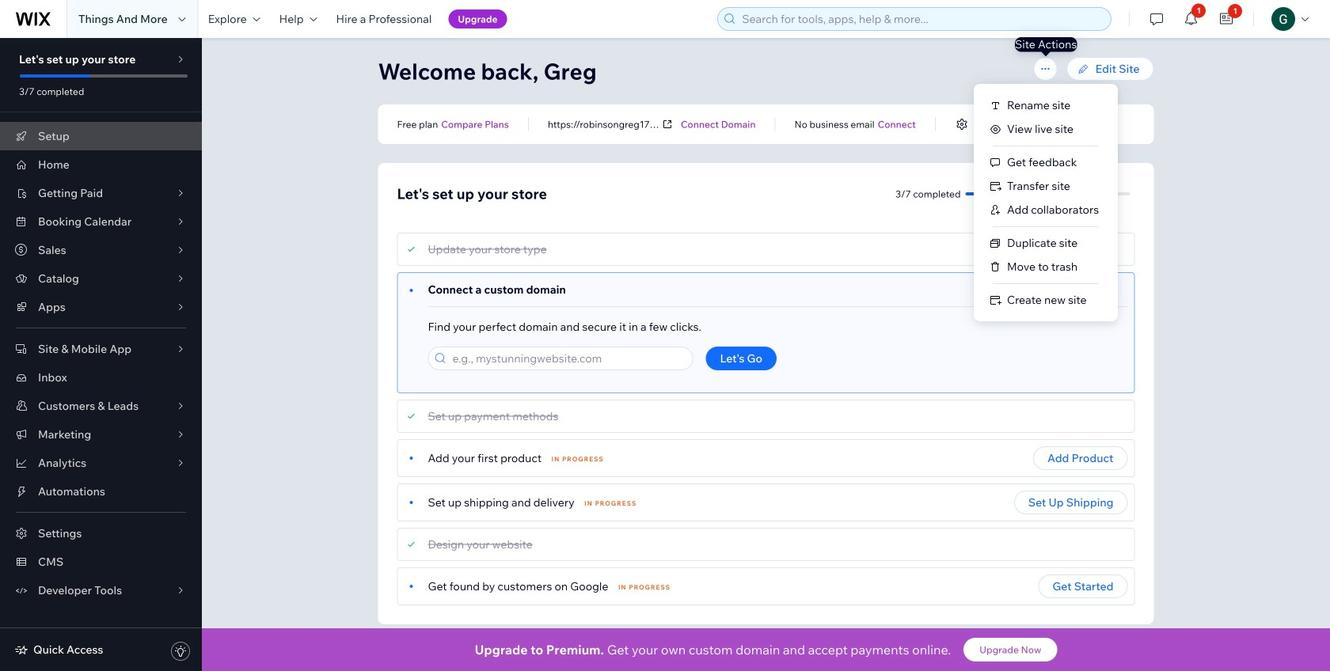 Task type: describe. For each thing, give the bounding box(es) containing it.
sidebar element
[[0, 38, 202, 672]]



Task type: vqa. For each thing, say whether or not it's contained in the screenshot.
Search for tools, apps, help & more... field
yes



Task type: locate. For each thing, give the bounding box(es) containing it.
Search for tools, apps, help & more... field
[[737, 8, 1106, 30]]

menu
[[974, 93, 1118, 312]]

e.g., mystunningwebsite.com field
[[448, 348, 688, 370]]



